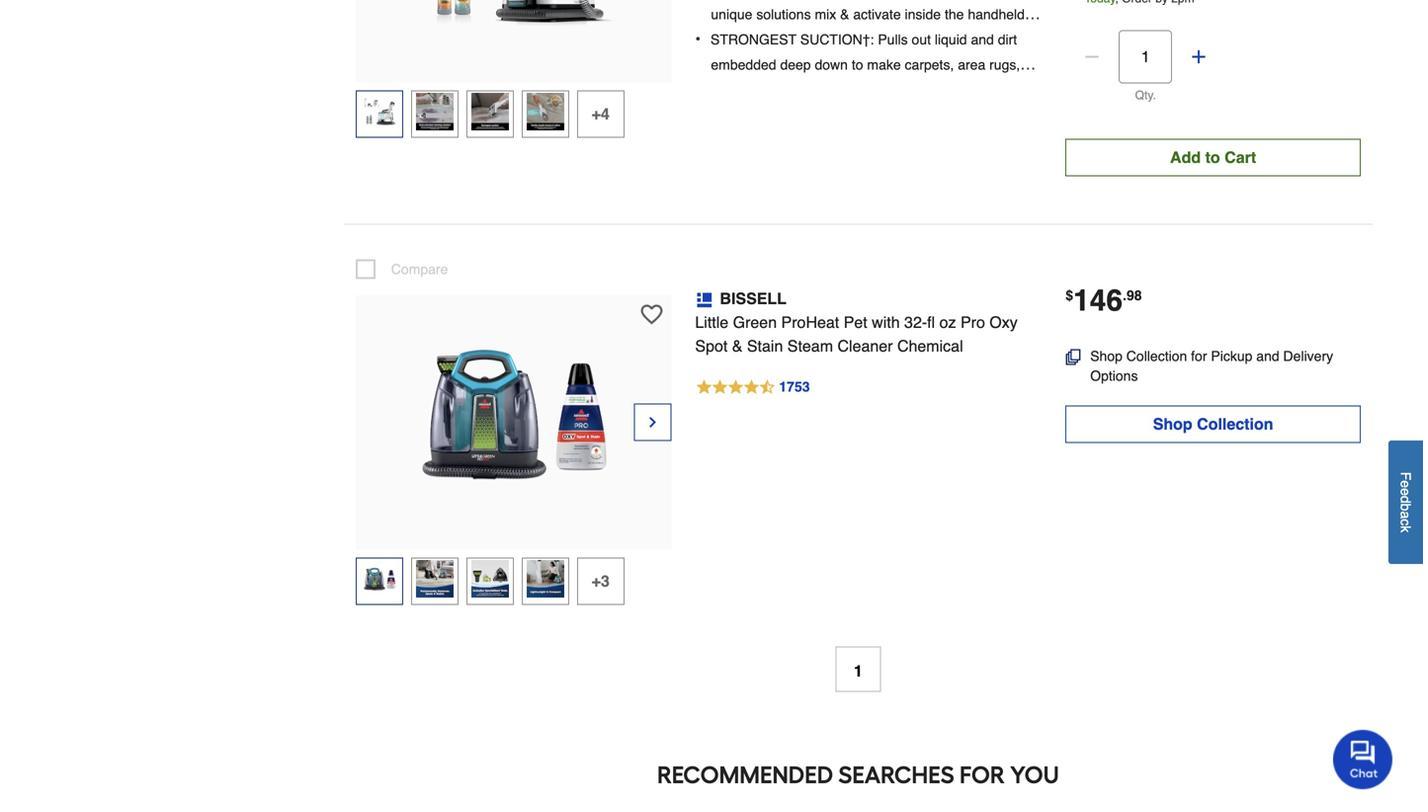 Task type: vqa. For each thing, say whether or not it's contained in the screenshot.
recommended
yes



Task type: locate. For each thing, give the bounding box(es) containing it.
b
[[1398, 504, 1414, 511]]

+4
[[592, 105, 610, 123]]

qty.
[[1136, 88, 1156, 102]]

and right "pickup"
[[1257, 348, 1280, 364]]

0 horizontal spatial collection
[[1127, 348, 1188, 364]]

shop down shop collection for pickup and delivery options
[[1153, 415, 1193, 433]]

shop inside shop collection for pickup and delivery options
[[1091, 348, 1123, 364]]

2 vertical spatial and
[[1257, 348, 1280, 364]]

to
[[852, 57, 864, 73], [1206, 148, 1221, 166]]

e up d
[[1398, 481, 1414, 488]]

collection for shop collection for pickup and delivery options
[[1127, 348, 1188, 364]]

and left dirt
[[971, 32, 994, 47]]

f e e d b a c k
[[1398, 472, 1414, 533]]

area
[[958, 57, 986, 73]]

d
[[1398, 496, 1414, 504]]

e up b
[[1398, 488, 1414, 496]]

e
[[1398, 481, 1414, 488], [1398, 488, 1414, 496]]

chat invite button image
[[1334, 730, 1394, 790]]

1 vertical spatial and
[[870, 82, 893, 98]]

1 vertical spatial gallery item 0 image
[[405, 305, 622, 522]]

couches,
[[810, 82, 866, 98]]

k
[[1398, 526, 1414, 533]]

strongest
[[711, 32, 797, 47]]

shop inside 'link'
[[1153, 415, 1193, 433]]

cart
[[1225, 148, 1257, 166]]

bissell little green proheat pet with 32-fl oz pro oxy spot & stain steam cleaner chemical
[[695, 290, 1018, 355]]

1 horizontal spatial collection
[[1197, 415, 1274, 433]]

2 e from the top
[[1398, 488, 1414, 496]]

1753
[[779, 379, 810, 395]]

to right add
[[1206, 148, 1221, 166]]

0 horizontal spatial to
[[852, 57, 864, 73]]

green
[[733, 313, 777, 332]]

shop collection
[[1153, 415, 1274, 433]]

and
[[971, 32, 994, 47], [870, 82, 893, 98], [1257, 348, 1280, 364]]

heart outline image
[[641, 304, 663, 326]]

1 gallery item 0 image from the top
[[405, 0, 622, 55]]

shop up the options
[[1091, 348, 1123, 364]]

1 vertical spatial to
[[1206, 148, 1221, 166]]

+3 button
[[577, 558, 625, 605]]

chevron right image
[[645, 413, 661, 432]]

0 vertical spatial shop
[[1091, 348, 1123, 364]]

collection inside shop collection for pickup and delivery options
[[1127, 348, 1188, 364]]

fl
[[927, 313, 935, 332]]

you
[[1010, 761, 1060, 790]]

0 horizontal spatial shop
[[1091, 348, 1123, 364]]

options
[[1091, 368, 1138, 384]]

1 vertical spatial collection
[[1197, 415, 1274, 433]]

oxy
[[990, 313, 1018, 332]]

shop for shop collection
[[1153, 415, 1193, 433]]

stairs,
[[711, 82, 748, 98]]

oz
[[940, 313, 956, 332]]

collection left "for"
[[1127, 348, 1188, 364]]

• strongest suction†: pulls out liquid and dirt embedded deep down to make carpets, area rugs, stairs, furniture, couches, and upholstery look like new again.
[[695, 30, 1020, 123]]

•
[[695, 30, 701, 48]]

new
[[711, 107, 737, 123]]

collection down shop collection for pickup and delivery options
[[1197, 415, 1274, 433]]

0 horizontal spatial and
[[870, 82, 893, 98]]

.98
[[1123, 288, 1142, 303]]

0 vertical spatial collection
[[1127, 348, 1188, 364]]

1
[[854, 662, 863, 681]]

shop
[[1091, 348, 1123, 364], [1153, 415, 1193, 433]]

1 horizontal spatial to
[[1206, 148, 1221, 166]]

0 vertical spatial to
[[852, 57, 864, 73]]

2 horizontal spatial and
[[1257, 348, 1280, 364]]

add to cart button
[[1066, 139, 1361, 176]]

a
[[1398, 511, 1414, 519]]

add
[[1171, 148, 1201, 166]]

minus image
[[1083, 47, 1102, 67]]

1 horizontal spatial shop
[[1153, 415, 1193, 433]]

collection
[[1127, 348, 1188, 364], [1197, 415, 1274, 433]]

c
[[1398, 519, 1414, 526]]

shop collection for pickup and delivery options
[[1091, 348, 1334, 384]]

1 vertical spatial shop
[[1153, 415, 1193, 433]]

for
[[960, 761, 1005, 790]]

recommended
[[657, 761, 834, 790]]

collection inside 'link'
[[1197, 415, 1274, 433]]

gr_7141 element
[[356, 259, 448, 279]]

1 horizontal spatial and
[[971, 32, 994, 47]]

pickup
[[1211, 348, 1253, 364]]

dirt
[[998, 32, 1017, 47]]

spot
[[695, 337, 728, 355]]

delivery
[[1284, 348, 1334, 364]]

gallery item 0 image
[[405, 0, 622, 55], [405, 305, 622, 522]]

and down make
[[870, 82, 893, 98]]

+3
[[592, 572, 610, 591]]

furniture,
[[752, 82, 807, 98]]

make
[[867, 57, 901, 73]]

thumbnail image
[[361, 93, 398, 131], [416, 93, 454, 131], [471, 93, 509, 131], [527, 93, 564, 131], [361, 561, 398, 598], [416, 561, 454, 598], [471, 561, 509, 598], [527, 561, 564, 598]]

pulls
[[878, 32, 908, 47]]

to right down
[[852, 57, 864, 73]]

steam
[[788, 337, 833, 355]]

shop for shop collection for pickup and delivery options
[[1091, 348, 1123, 364]]

146
[[1074, 284, 1123, 318]]

add to cart
[[1171, 148, 1257, 166]]

+4 button
[[577, 90, 625, 138]]

actual price $146.98 element
[[1066, 284, 1142, 318]]

and inside shop collection for pickup and delivery options
[[1257, 348, 1280, 364]]

pet
[[844, 313, 868, 332]]

0 vertical spatial gallery item 0 image
[[405, 0, 622, 55]]

embedded
[[711, 57, 777, 73]]

$
[[1066, 288, 1074, 303]]



Task type: describe. For each thing, give the bounding box(es) containing it.
bissell
[[720, 290, 787, 308]]

out
[[912, 32, 931, 47]]

$ 146 .98
[[1066, 284, 1142, 318]]

2 gallery item 0 image from the top
[[405, 305, 622, 522]]

carpets,
[[905, 57, 954, 73]]

Stepper number input field with increment and decrement buttons number field
[[1119, 30, 1173, 83]]

proheat
[[782, 313, 840, 332]]

f e e d b a c k button
[[1389, 441, 1424, 564]]

stain
[[747, 337, 783, 355]]

chemical
[[898, 337, 963, 355]]

little
[[695, 313, 729, 332]]

pro
[[961, 313, 985, 332]]

shop collection link
[[1066, 406, 1361, 443]]

like
[[993, 82, 1014, 98]]

with
[[872, 313, 900, 332]]

searches
[[839, 761, 955, 790]]

to inside button
[[1206, 148, 1221, 166]]

deep
[[780, 57, 811, 73]]

1 e from the top
[[1398, 481, 1414, 488]]

for
[[1191, 348, 1208, 364]]

cleaner
[[838, 337, 893, 355]]

recommended searches for you heading
[[351, 756, 1366, 795]]

upholstery
[[897, 82, 960, 98]]

4.5 stars image
[[695, 376, 811, 400]]

0 vertical spatial and
[[971, 32, 994, 47]]

recommended searches for you
[[657, 761, 1060, 790]]

&
[[732, 337, 743, 355]]

compare
[[391, 261, 448, 277]]

32-
[[905, 313, 927, 332]]

plus image
[[1189, 47, 1209, 67]]

liquid
[[935, 32, 967, 47]]

f
[[1398, 472, 1414, 481]]

again.
[[740, 107, 778, 123]]

1 link
[[836, 647, 881, 692]]

rugs,
[[990, 57, 1020, 73]]

suction†:
[[800, 32, 874, 47]]

to inside • strongest suction†: pulls out liquid and dirt embedded deep down to make carpets, area rugs, stairs, furniture, couches, and upholstery look like new again.
[[852, 57, 864, 73]]

look
[[964, 82, 990, 98]]

collection for shop collection
[[1197, 415, 1274, 433]]

down
[[815, 57, 848, 73]]



